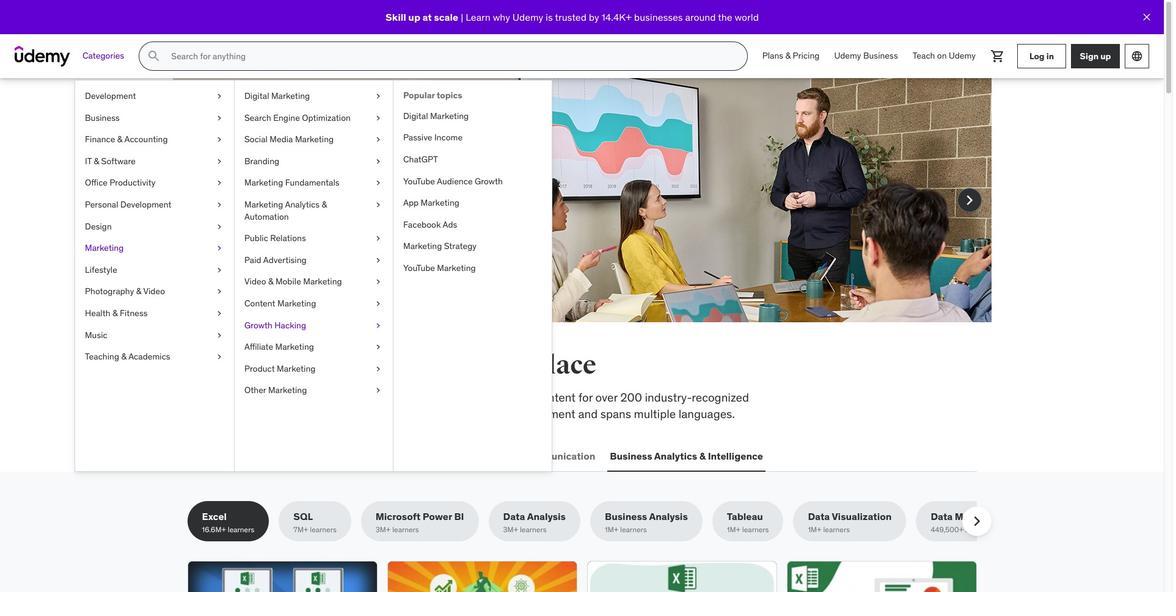 Task type: vqa. For each thing, say whether or not it's contained in the screenshot.


Task type: describe. For each thing, give the bounding box(es) containing it.
demo
[[287, 236, 314, 249]]

udemy business
[[835, 50, 898, 61]]

marketing strategy link
[[394, 236, 552, 258]]

on
[[937, 50, 947, 61]]

topics,
[[422, 391, 456, 405]]

analysis for data analysis
[[527, 511, 566, 523]]

social media marketing
[[244, 134, 334, 145]]

3m+ inside the microsoft power bi 3m+ learners
[[376, 526, 391, 535]]

product
[[244, 363, 275, 374]]

& inside marketing analytics & automation
[[322, 199, 327, 210]]

marketing down strategy at the top of page
[[437, 263, 476, 274]]

learners inside the microsoft power bi 3m+ learners
[[392, 526, 419, 535]]

is
[[546, 11, 553, 23]]

xsmall image for health & fitness
[[215, 308, 224, 320]]

ads
[[443, 219, 457, 230]]

xsmall image for social media marketing
[[373, 134, 383, 146]]

certifications,
[[187, 407, 258, 421]]

& for fitness
[[112, 308, 118, 319]]

need
[[391, 350, 450, 381]]

search engine optimization
[[244, 112, 351, 123]]

branding link
[[235, 151, 393, 173]]

request a demo
[[239, 236, 314, 249]]

learners inside data analysis 3m+ learners
[[520, 526, 547, 535]]

200
[[621, 391, 642, 405]]

plans & pricing
[[763, 50, 820, 61]]

over
[[596, 391, 618, 405]]

teaching & academics
[[85, 352, 170, 363]]

professional
[[442, 407, 505, 421]]

marketing up engine
[[271, 90, 310, 101]]

0 horizontal spatial the
[[228, 350, 267, 381]]

office productivity
[[85, 177, 155, 188]]

digital marketing for income
[[403, 111, 469, 122]]

7m+
[[294, 526, 308, 535]]

academics
[[128, 352, 170, 363]]

leading
[[278, 186, 316, 201]]

excel
[[202, 511, 227, 523]]

youtube marketing link
[[394, 258, 552, 280]]

data for data modeling
[[931, 511, 953, 523]]

0 horizontal spatial video
[[143, 286, 165, 297]]

digital marketing link for income
[[394, 106, 552, 127]]

udemy right pricing
[[835, 50, 862, 61]]

learners inside sql 7m+ learners
[[310, 526, 337, 535]]

to inside covering critical workplace skills to technical topics, including prep content for over 200 industry-recognized certifications, our catalog supports well-rounded professional development and spans multiple languages.
[[359, 391, 369, 405]]

skill
[[386, 11, 406, 23]]

web development
[[190, 450, 275, 462]]

data visualization 1m+ learners
[[808, 511, 892, 535]]

chatgpt link
[[394, 149, 552, 171]]

xsmall image for paid advertising
[[373, 255, 383, 267]]

xsmall image for public relations
[[373, 233, 383, 245]]

with
[[231, 203, 253, 217]]

data modeling 449,500+ learners
[[931, 511, 999, 535]]

design
[[85, 221, 112, 232]]

organizations
[[318, 186, 388, 201]]

categories button
[[75, 42, 132, 71]]

growth hacking
[[244, 320, 306, 331]]

1 horizontal spatial in
[[1047, 50, 1054, 61]]

our
[[261, 407, 277, 421]]

video & mobile marketing
[[244, 276, 342, 287]]

spans
[[601, 407, 631, 421]]

content marketing
[[244, 298, 316, 309]]

next image for topic filters element
[[967, 512, 987, 532]]

youtube audience growth
[[403, 176, 503, 187]]

a
[[280, 236, 285, 249]]

learners inside business analysis 1m+ learners
[[620, 526, 647, 535]]

xsmall image for lifestyle
[[215, 264, 224, 276]]

marketing inside marketing analytics & automation
[[244, 199, 283, 210]]

449,500+
[[931, 526, 964, 535]]

paid advertising link
[[235, 250, 393, 272]]

business for business analytics & intelligence
[[610, 450, 652, 462]]

xsmall image for other marketing
[[373, 385, 383, 397]]

carousel element
[[173, 78, 992, 352]]

analysis for business analysis
[[649, 511, 688, 523]]

productivity
[[110, 177, 155, 188]]

rounded
[[396, 407, 439, 421]]

why for scale
[[493, 11, 510, 23]]

anything
[[231, 156, 319, 182]]

teach
[[913, 50, 935, 61]]

xsmall image for development
[[215, 90, 224, 102]]

app marketing
[[403, 198, 460, 209]]

growth inside "youtube audience growth" link
[[475, 176, 503, 187]]

up for skill
[[408, 11, 421, 23]]

one
[[484, 350, 528, 381]]

& for video
[[136, 286, 141, 297]]

marketing link
[[75, 238, 234, 260]]

marketing down hacking
[[275, 342, 314, 353]]

choose a language image
[[1131, 50, 1144, 62]]

digital marketing link for engine
[[235, 86, 393, 107]]

finance & accounting link
[[75, 129, 234, 151]]

photography
[[85, 286, 134, 297]]

marketing up lifestyle
[[85, 243, 124, 254]]

1m+ inside tableau 1m+ learners
[[727, 526, 741, 535]]

xsmall image for office productivity
[[215, 177, 224, 189]]

marketing down topics at top
[[430, 111, 469, 122]]

other marketing
[[244, 385, 307, 396]]

all the skills you need in one place
[[187, 350, 596, 381]]

& for pricing
[[786, 50, 791, 61]]

udemy business link
[[827, 42, 906, 71]]

growth inside growth hacking link
[[244, 320, 273, 331]]

close image
[[1141, 11, 1153, 23]]

health & fitness
[[85, 308, 148, 319]]

data for data analysis
[[503, 511, 525, 523]]

affiliate marketing link
[[235, 337, 393, 359]]

xsmall image for marketing analytics & automation
[[373, 199, 383, 211]]

xsmall image for marketing
[[215, 243, 224, 255]]

social
[[244, 134, 268, 145]]

covering critical workplace skills to technical topics, including prep content for over 200 industry-recognized certifications, our catalog supports well-rounded professional development and spans multiple languages.
[[187, 391, 749, 421]]

skill up at scale | learn why udemy is trusted by 14.4k+ businesses around the world
[[386, 11, 759, 23]]

marketing fundamentals link
[[235, 173, 393, 194]]

communication button
[[519, 442, 598, 471]]

languages.
[[679, 407, 735, 421]]

personal development link
[[75, 194, 234, 216]]

0 horizontal spatial in
[[455, 350, 479, 381]]

intelligence
[[708, 450, 763, 462]]

popular
[[403, 90, 435, 101]]

& inside button
[[700, 450, 706, 462]]

& for academics
[[121, 352, 127, 363]]

affiliate marketing
[[244, 342, 314, 353]]

digital for search engine optimization
[[244, 90, 269, 101]]

xsmall image for it & software
[[215, 156, 224, 168]]

to inside build ready-for- anything teams see why leading organizations choose to learn with udemy business.
[[431, 186, 442, 201]]

& for mobile
[[268, 276, 274, 287]]

1 horizontal spatial the
[[718, 11, 733, 23]]

business.
[[295, 203, 345, 217]]

relations
[[270, 233, 306, 244]]

social media marketing link
[[235, 129, 393, 151]]

sign up link
[[1071, 44, 1120, 68]]

sql 7m+ learners
[[294, 511, 337, 535]]

paid
[[244, 255, 261, 266]]

choose
[[391, 186, 429, 201]]

accounting
[[124, 134, 168, 145]]

0 vertical spatial skills
[[272, 350, 338, 381]]

why for anything
[[254, 186, 275, 201]]

for-
[[351, 131, 386, 157]]

recognized
[[692, 391, 749, 405]]

marketing up facebook ads
[[421, 198, 460, 209]]

learners inside data modeling 449,500+ learners
[[966, 526, 992, 535]]

xsmall image for marketing fundamentals
[[373, 177, 383, 189]]

& for accounting
[[117, 134, 123, 145]]

marketing inside "link"
[[277, 298, 316, 309]]



Task type: locate. For each thing, give the bounding box(es) containing it.
1 horizontal spatial up
[[1101, 50, 1111, 61]]

personal
[[85, 199, 118, 210]]

1 horizontal spatial 1m+
[[727, 526, 741, 535]]

xsmall image inside product marketing link
[[373, 363, 383, 375]]

marketing strategy
[[403, 241, 477, 252]]

xsmall image inside growth hacking link
[[373, 320, 383, 332]]

media
[[270, 134, 293, 145]]

web
[[190, 450, 211, 462]]

xsmall image inside health & fitness link
[[215, 308, 224, 320]]

xsmall image for music
[[215, 330, 224, 342]]

Search for anything text field
[[169, 46, 733, 67]]

marketing analytics & automation
[[244, 199, 327, 222]]

8 learners from the left
[[966, 526, 992, 535]]

3m+ inside data analysis 3m+ learners
[[503, 526, 518, 535]]

1m+ for business analysis
[[605, 526, 619, 535]]

xsmall image inside branding link
[[373, 156, 383, 168]]

1 vertical spatial to
[[359, 391, 369, 405]]

1 horizontal spatial digital
[[403, 111, 428, 122]]

why inside build ready-for- anything teams see why leading organizations choose to learn with udemy business.
[[254, 186, 275, 201]]

business for business
[[85, 112, 120, 123]]

design link
[[75, 216, 234, 238]]

development down "categories" dropdown button
[[85, 90, 136, 101]]

& right it
[[94, 156, 99, 167]]

& right health
[[112, 308, 118, 319]]

1 vertical spatial digital marketing
[[403, 111, 469, 122]]

development inside "web development" button
[[213, 450, 275, 462]]

and
[[578, 407, 598, 421]]

0 horizontal spatial why
[[254, 186, 275, 201]]

& for software
[[94, 156, 99, 167]]

topic filters element
[[187, 502, 1014, 542]]

why up automation
[[254, 186, 275, 201]]

xsmall image inside development link
[[215, 90, 224, 102]]

0 vertical spatial analytics
[[285, 199, 320, 210]]

learners
[[228, 526, 254, 535], [310, 526, 337, 535], [392, 526, 419, 535], [520, 526, 547, 535], [620, 526, 647, 535], [743, 526, 769, 535], [824, 526, 850, 535], [966, 526, 992, 535]]

business inside button
[[610, 450, 652, 462]]

scale
[[434, 11, 459, 23]]

next image
[[960, 191, 979, 210], [967, 512, 987, 532]]

in right log
[[1047, 50, 1054, 61]]

2 youtube from the top
[[403, 263, 435, 274]]

hacking
[[275, 320, 306, 331]]

xsmall image inside lifestyle link
[[215, 264, 224, 276]]

web development button
[[187, 442, 278, 471]]

it
[[85, 156, 92, 167]]

1 vertical spatial next image
[[967, 512, 987, 532]]

it & software link
[[75, 151, 234, 173]]

content
[[244, 298, 275, 309]]

finance & accounting
[[85, 134, 168, 145]]

0 horizontal spatial growth
[[244, 320, 273, 331]]

2 vertical spatial development
[[213, 450, 275, 462]]

digital marketing up engine
[[244, 90, 310, 101]]

1m+ inside data visualization 1m+ learners
[[808, 526, 822, 535]]

1 vertical spatial youtube
[[403, 263, 435, 274]]

search engine optimization link
[[235, 107, 393, 129]]

0 horizontal spatial analytics
[[285, 199, 320, 210]]

xsmall image inside music link
[[215, 330, 224, 342]]

data inside data visualization 1m+ learners
[[808, 511, 830, 523]]

facebook ads
[[403, 219, 457, 230]]

1 vertical spatial digital
[[403, 111, 428, 122]]

why right learn
[[493, 11, 510, 23]]

xsmall image inside video & mobile marketing link
[[373, 276, 383, 288]]

world
[[735, 11, 759, 23]]

office productivity link
[[75, 173, 234, 194]]

digital for passive income
[[403, 111, 428, 122]]

xsmall image inside design link
[[215, 221, 224, 233]]

digital up the search
[[244, 90, 269, 101]]

facebook ads link
[[394, 214, 552, 236]]

log in link
[[1018, 44, 1067, 68]]

1 youtube from the top
[[403, 176, 435, 187]]

14.4k+
[[602, 11, 632, 23]]

health & fitness link
[[75, 303, 234, 325]]

the
[[718, 11, 733, 23], [228, 350, 267, 381]]

marketing down branding
[[244, 177, 283, 188]]

data up 449,500+
[[931, 511, 953, 523]]

marketing down product marketing at the bottom of the page
[[268, 385, 307, 396]]

& right finance
[[117, 134, 123, 145]]

leadership button
[[377, 442, 433, 471]]

video down lifestyle link
[[143, 286, 165, 297]]

shopping cart with 0 items image
[[991, 49, 1005, 64]]

data analysis 3m+ learners
[[503, 511, 566, 535]]

digital down popular
[[403, 111, 428, 122]]

technical
[[372, 391, 419, 405]]

0 vertical spatial growth
[[475, 176, 503, 187]]

1 horizontal spatial growth
[[475, 176, 503, 187]]

plans
[[763, 50, 784, 61]]

2 1m+ from the left
[[727, 526, 741, 535]]

learners inside tableau 1m+ learners
[[743, 526, 769, 535]]

industry-
[[645, 391, 692, 405]]

digital marketing link down topics at top
[[394, 106, 552, 127]]

submit search image
[[147, 49, 162, 64]]

xsmall image inside marketing link
[[215, 243, 224, 255]]

udemy down leading
[[256, 203, 293, 217]]

for
[[579, 391, 593, 405]]

1 data from the left
[[503, 511, 525, 523]]

0 horizontal spatial to
[[359, 391, 369, 405]]

2 horizontal spatial data
[[931, 511, 953, 523]]

youtube down chatgpt
[[403, 176, 435, 187]]

pricing
[[793, 50, 820, 61]]

plans & pricing link
[[755, 42, 827, 71]]

finance
[[85, 134, 115, 145]]

digital marketing link up optimization
[[235, 86, 393, 107]]

xsmall image inside marketing fundamentals link
[[373, 177, 383, 189]]

0 vertical spatial the
[[718, 11, 733, 23]]

0 vertical spatial digital
[[244, 90, 269, 101]]

data inside data modeling 449,500+ learners
[[931, 511, 953, 523]]

0 horizontal spatial 1m+
[[605, 526, 619, 535]]

1m+ inside business analysis 1m+ learners
[[605, 526, 619, 535]]

xsmall image for video & mobile marketing
[[373, 276, 383, 288]]

other
[[244, 385, 266, 396]]

request
[[239, 236, 277, 249]]

xsmall image inside affiliate marketing link
[[373, 342, 383, 354]]

to up supports on the bottom of the page
[[359, 391, 369, 405]]

lifestyle link
[[75, 260, 234, 281]]

excel 16.6m+ learners
[[202, 511, 254, 535]]

1 3m+ from the left
[[376, 526, 391, 535]]

sign
[[1080, 50, 1099, 61]]

analytics down 'fundamentals'
[[285, 199, 320, 210]]

growth up affiliate
[[244, 320, 273, 331]]

skills
[[272, 350, 338, 381], [330, 391, 356, 405]]

xsmall image for growth hacking
[[373, 320, 383, 332]]

digital
[[244, 90, 269, 101], [403, 111, 428, 122]]

development link
[[75, 86, 234, 107]]

marketing down paid advertising 'link'
[[303, 276, 342, 287]]

digital inside growth hacking element
[[403, 111, 428, 122]]

xsmall image inside 'teaching & academics' link
[[215, 352, 224, 363]]

microsoft
[[376, 511, 421, 523]]

the up "other" at the left of page
[[228, 350, 267, 381]]

leadership
[[379, 450, 431, 462]]

1 horizontal spatial digital marketing link
[[394, 106, 552, 127]]

2 horizontal spatial 1m+
[[808, 526, 822, 535]]

development inside development link
[[85, 90, 136, 101]]

see
[[231, 186, 251, 201]]

next image inside the carousel "element"
[[960, 191, 979, 210]]

marketing down 'facebook'
[[403, 241, 442, 252]]

supports
[[321, 407, 367, 421]]

paid advertising
[[244, 255, 307, 266]]

teaching & academics link
[[75, 347, 234, 368]]

3 1m+ from the left
[[808, 526, 822, 535]]

xsmall image inside public relations link
[[373, 233, 383, 245]]

xsmall image for business
[[215, 112, 224, 124]]

3 data from the left
[[931, 511, 953, 523]]

1 vertical spatial analytics
[[654, 450, 698, 462]]

xsmall image inside business link
[[215, 112, 224, 124]]

0 horizontal spatial digital
[[244, 90, 269, 101]]

teams
[[322, 156, 382, 182]]

to left "learn" at top left
[[431, 186, 442, 201]]

xsmall image inside "social media marketing" link
[[373, 134, 383, 146]]

7 learners from the left
[[824, 526, 850, 535]]

1 horizontal spatial analytics
[[654, 450, 698, 462]]

analytics for marketing
[[285, 199, 320, 210]]

1 vertical spatial why
[[254, 186, 275, 201]]

ready-
[[289, 131, 351, 157]]

photography & video
[[85, 286, 165, 297]]

topics
[[437, 90, 462, 101]]

youtube audience growth link
[[394, 171, 552, 193]]

up left at
[[408, 11, 421, 23]]

analytics for business
[[654, 450, 698, 462]]

youtube for youtube audience growth
[[403, 176, 435, 187]]

digital marketing inside growth hacking element
[[403, 111, 469, 122]]

growth hacking element
[[393, 81, 552, 472]]

xsmall image
[[215, 90, 224, 102], [215, 112, 224, 124], [215, 134, 224, 146], [215, 156, 224, 168], [373, 156, 383, 168], [215, 199, 224, 211], [373, 233, 383, 245], [215, 243, 224, 255], [215, 286, 224, 298], [373, 342, 383, 354], [373, 363, 383, 375], [373, 385, 383, 397]]

passive
[[403, 132, 432, 143]]

xsmall image inside content marketing "link"
[[373, 298, 383, 310]]

place
[[532, 350, 596, 381]]

xsmall image for affiliate marketing
[[373, 342, 383, 354]]

teach on udemy
[[913, 50, 976, 61]]

why
[[493, 11, 510, 23], [254, 186, 275, 201]]

including
[[459, 391, 506, 405]]

marketing down affiliate marketing link
[[277, 363, 316, 374]]

0 vertical spatial development
[[85, 90, 136, 101]]

xsmall image inside search engine optimization link
[[373, 112, 383, 124]]

public
[[244, 233, 268, 244]]

1 1m+ from the left
[[605, 526, 619, 535]]

data for data visualization
[[808, 511, 830, 523]]

0 horizontal spatial 3m+
[[376, 526, 391, 535]]

& right teaching
[[121, 352, 127, 363]]

0 horizontal spatial data
[[503, 511, 525, 523]]

learners inside excel 16.6m+ learners
[[228, 526, 254, 535]]

marketing down search engine optimization link
[[295, 134, 334, 145]]

marketing up automation
[[244, 199, 283, 210]]

xsmall image for branding
[[373, 156, 383, 168]]

up right the 'sign'
[[1101, 50, 1111, 61]]

5 learners from the left
[[620, 526, 647, 535]]

udemy inside 'link'
[[949, 50, 976, 61]]

1 horizontal spatial to
[[431, 186, 442, 201]]

2 data from the left
[[808, 511, 830, 523]]

workplace
[[274, 391, 328, 405]]

passive income link
[[394, 127, 552, 149]]

1 horizontal spatial digital marketing
[[403, 111, 469, 122]]

growth
[[475, 176, 503, 187], [244, 320, 273, 331]]

& left mobile
[[268, 276, 274, 287]]

xsmall image for design
[[215, 221, 224, 233]]

6 learners from the left
[[743, 526, 769, 535]]

lifestyle
[[85, 264, 117, 275]]

development for web
[[213, 450, 275, 462]]

xsmall image for product marketing
[[373, 363, 383, 375]]

xsmall image inside paid advertising 'link'
[[373, 255, 383, 267]]

tableau 1m+ learners
[[727, 511, 769, 535]]

1 horizontal spatial data
[[808, 511, 830, 523]]

digital marketing for engine
[[244, 90, 310, 101]]

youtube for youtube marketing
[[403, 263, 435, 274]]

3 learners from the left
[[392, 526, 419, 535]]

data right bi
[[503, 511, 525, 523]]

development for personal
[[120, 199, 171, 210]]

1 horizontal spatial 3m+
[[503, 526, 518, 535]]

app
[[403, 198, 419, 209]]

1 horizontal spatial analysis
[[649, 511, 688, 523]]

xsmall image
[[373, 90, 383, 102], [373, 112, 383, 124], [373, 134, 383, 146], [215, 177, 224, 189], [373, 177, 383, 189], [373, 199, 383, 211], [215, 221, 224, 233], [373, 255, 383, 267], [215, 264, 224, 276], [373, 276, 383, 288], [373, 298, 383, 310], [215, 308, 224, 320], [373, 320, 383, 332], [215, 330, 224, 342], [215, 352, 224, 363]]

it & software
[[85, 156, 136, 167]]

strategy
[[444, 241, 477, 252]]

0 horizontal spatial analysis
[[527, 511, 566, 523]]

mobile
[[276, 276, 301, 287]]

next image for the carousel "element"
[[960, 191, 979, 210]]

0 vertical spatial next image
[[960, 191, 979, 210]]

analytics inside marketing analytics & automation
[[285, 199, 320, 210]]

at
[[423, 11, 432, 23]]

youtube down marketing strategy
[[403, 263, 435, 274]]

xsmall image for digital marketing
[[373, 90, 383, 102]]

xsmall image for personal development
[[215, 199, 224, 211]]

skills inside covering critical workplace skills to technical topics, including prep content for over 200 industry-recognized certifications, our catalog supports well-rounded professional development and spans multiple languages.
[[330, 391, 356, 405]]

xsmall image inside "marketing analytics & automation" 'link'
[[373, 199, 383, 211]]

the left the 'world'
[[718, 11, 733, 23]]

0 vertical spatial to
[[431, 186, 442, 201]]

xsmall image for finance & accounting
[[215, 134, 224, 146]]

analytics down multiple
[[654, 450, 698, 462]]

1 vertical spatial growth
[[244, 320, 273, 331]]

1 horizontal spatial video
[[244, 276, 266, 287]]

video
[[244, 276, 266, 287], [143, 286, 165, 297]]

digital marketing link
[[235, 86, 393, 107], [394, 106, 552, 127]]

0 horizontal spatial digital marketing
[[244, 90, 310, 101]]

& left intelligence in the right of the page
[[700, 450, 706, 462]]

business link
[[75, 107, 234, 129]]

video down paid
[[244, 276, 266, 287]]

0 vertical spatial up
[[408, 11, 421, 23]]

request a demo link
[[231, 228, 321, 257]]

engine
[[273, 112, 300, 123]]

xsmall image for search engine optimization
[[373, 112, 383, 124]]

data inside data analysis 3m+ learners
[[503, 511, 525, 523]]

1 horizontal spatial why
[[493, 11, 510, 23]]

udemy right on
[[949, 50, 976, 61]]

analysis inside business analysis 1m+ learners
[[649, 511, 688, 523]]

1m+ for data visualization
[[808, 526, 822, 535]]

1 analysis from the left
[[527, 511, 566, 523]]

chatgpt
[[403, 154, 438, 165]]

next image inside topic filters element
[[967, 512, 987, 532]]

automation
[[244, 211, 289, 222]]

analytics inside button
[[654, 450, 698, 462]]

xsmall image inside it & software link
[[215, 156, 224, 168]]

2 analysis from the left
[[649, 511, 688, 523]]

udemy inside build ready-for- anything teams see why leading organizations choose to learn with udemy business.
[[256, 203, 293, 217]]

& down marketing fundamentals link
[[322, 199, 327, 210]]

xsmall image inside personal development link
[[215, 199, 224, 211]]

communication
[[521, 450, 596, 462]]

0 vertical spatial youtube
[[403, 176, 435, 187]]

1 vertical spatial skills
[[330, 391, 356, 405]]

office
[[85, 177, 108, 188]]

xsmall image inside 'office productivity' link
[[215, 177, 224, 189]]

1m+
[[605, 526, 619, 535], [727, 526, 741, 535], [808, 526, 822, 535]]

growth down chatgpt link
[[475, 176, 503, 187]]

in up the including
[[455, 350, 479, 381]]

1 learners from the left
[[228, 526, 254, 535]]

marketing down video & mobile marketing
[[277, 298, 316, 309]]

2 3m+ from the left
[[503, 526, 518, 535]]

xsmall image for photography & video
[[215, 286, 224, 298]]

0 vertical spatial digital marketing
[[244, 90, 310, 101]]

4 learners from the left
[[520, 526, 547, 535]]

learners inside data visualization 1m+ learners
[[824, 526, 850, 535]]

digital marketing down popular topics
[[403, 111, 469, 122]]

around
[[685, 11, 716, 23]]

2 learners from the left
[[310, 526, 337, 535]]

development down 'office productivity' link
[[120, 199, 171, 210]]

& right plans
[[786, 50, 791, 61]]

1 vertical spatial the
[[228, 350, 267, 381]]

1 vertical spatial up
[[1101, 50, 1111, 61]]

xsmall image inside other marketing link
[[373, 385, 383, 397]]

visualization
[[832, 511, 892, 523]]

& up 'fitness'
[[136, 286, 141, 297]]

0 horizontal spatial up
[[408, 11, 421, 23]]

0 vertical spatial why
[[493, 11, 510, 23]]

1 vertical spatial development
[[120, 199, 171, 210]]

product marketing link
[[235, 359, 393, 380]]

business for business analysis 1m+ learners
[[605, 511, 647, 523]]

udemy left is
[[513, 11, 543, 23]]

up for sign
[[1101, 50, 1111, 61]]

data left visualization
[[808, 511, 830, 523]]

xsmall image inside finance & accounting link
[[215, 134, 224, 146]]

analysis inside data analysis 3m+ learners
[[527, 511, 566, 523]]

business inside business analysis 1m+ learners
[[605, 511, 647, 523]]

xsmall image inside photography & video link
[[215, 286, 224, 298]]

covering
[[187, 391, 234, 405]]

by
[[589, 11, 599, 23]]

udemy image
[[15, 46, 70, 67]]

0 vertical spatial in
[[1047, 50, 1054, 61]]

xsmall image for teaching & academics
[[215, 352, 224, 363]]

development right web
[[213, 450, 275, 462]]

0 horizontal spatial digital marketing link
[[235, 86, 393, 107]]

income
[[435, 132, 463, 143]]

1 vertical spatial in
[[455, 350, 479, 381]]

software
[[101, 156, 136, 167]]

xsmall image for content marketing
[[373, 298, 383, 310]]

16.6m+
[[202, 526, 226, 535]]

content
[[536, 391, 576, 405]]

development inside personal development link
[[120, 199, 171, 210]]



